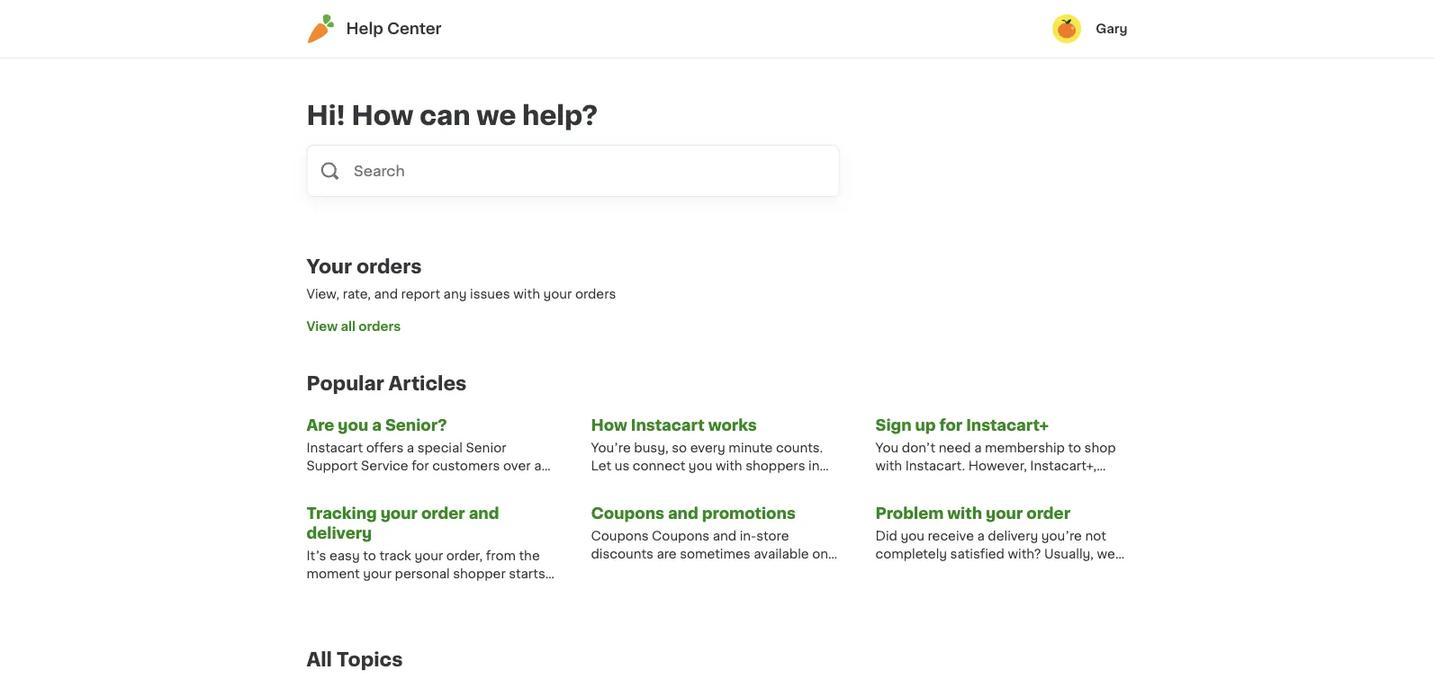 Task type: locate. For each thing, give the bounding box(es) containing it.
0 horizontal spatial your
[[381, 506, 418, 522]]

user avatar image
[[1053, 14, 1082, 43]]

articles
[[389, 374, 467, 393]]

issues
[[470, 288, 510, 300]]

how left instacart
[[591, 418, 627, 433]]

order inside the tracking your order and delivery
[[421, 506, 465, 522]]

2 order from the left
[[1027, 506, 1070, 522]]

rate,
[[343, 288, 371, 300]]

1 vertical spatial with
[[947, 506, 982, 522]]

Search search field
[[352, 146, 839, 196]]

0 vertical spatial orders
[[357, 257, 422, 276]]

coupons and promotions
[[591, 506, 796, 522]]

how
[[352, 103, 414, 129], [591, 418, 627, 433]]

1 horizontal spatial with
[[947, 506, 982, 522]]

view all orders
[[307, 320, 401, 333]]

0 horizontal spatial how
[[352, 103, 414, 129]]

your
[[543, 288, 572, 300], [381, 506, 418, 522], [986, 506, 1023, 522]]

view,
[[307, 288, 340, 300]]

instacart image
[[307, 14, 335, 43]]

1 horizontal spatial order
[[1027, 506, 1070, 522]]

you
[[338, 418, 369, 433]]

tracking your order and delivery link
[[307, 504, 559, 544]]

1 order from the left
[[421, 506, 465, 522]]

sign up for instacart+ link
[[876, 416, 1049, 436]]

0 vertical spatial how
[[352, 103, 414, 129]]

2 vertical spatial orders
[[359, 320, 401, 333]]

can
[[420, 103, 471, 129]]

popular articles
[[307, 374, 467, 393]]

1 horizontal spatial and
[[469, 506, 499, 522]]

orders
[[357, 257, 422, 276], [575, 288, 616, 300], [359, 320, 401, 333]]

how right hi!
[[352, 103, 414, 129]]

and
[[374, 288, 398, 300], [469, 506, 499, 522], [668, 506, 698, 522]]

0 horizontal spatial order
[[421, 506, 465, 522]]

a
[[372, 418, 382, 433]]

with right 'issues' in the top left of the page
[[513, 288, 540, 300]]

order
[[421, 506, 465, 522], [1027, 506, 1070, 522]]

0 horizontal spatial and
[[374, 288, 398, 300]]

0 vertical spatial with
[[513, 288, 540, 300]]

all
[[341, 320, 356, 333]]

with
[[513, 288, 540, 300], [947, 506, 982, 522]]

1 vertical spatial orders
[[575, 288, 616, 300]]

sign
[[876, 418, 912, 433]]

1 horizontal spatial how
[[591, 418, 627, 433]]

your down instacart+
[[986, 506, 1023, 522]]

view all orders link
[[307, 317, 1128, 335]]

help center link
[[307, 14, 442, 43]]

your right tracking
[[381, 506, 418, 522]]

delivery
[[307, 526, 372, 541]]

2 horizontal spatial and
[[668, 506, 698, 522]]

sign up for instacart+
[[876, 418, 1049, 433]]

your right 'issues' in the top left of the page
[[543, 288, 572, 300]]

gary
[[1096, 23, 1128, 35]]

topics
[[337, 651, 403, 670]]

help center
[[346, 21, 442, 36]]

tracking your order and delivery
[[307, 506, 499, 541]]

your inside the tracking your order and delivery
[[381, 506, 418, 522]]

help?
[[522, 103, 598, 129]]

are
[[307, 418, 334, 433]]

your orders
[[307, 257, 422, 276]]

all
[[307, 651, 332, 670]]

instacart
[[631, 418, 705, 433]]

are you a senior?
[[307, 418, 447, 433]]

hi! how can we help?
[[307, 103, 598, 129]]

with right problem
[[947, 506, 982, 522]]

1 vertical spatial how
[[591, 418, 627, 433]]



Task type: describe. For each thing, give the bounding box(es) containing it.
problem with your order
[[876, 506, 1070, 522]]

problem
[[876, 506, 944, 522]]

popular
[[307, 374, 384, 393]]

coupons and promotions link
[[591, 504, 796, 524]]

view
[[307, 320, 338, 333]]

your
[[307, 257, 352, 276]]

view, rate, and report any issues with your orders
[[307, 288, 616, 300]]

senior?
[[385, 418, 447, 433]]

any
[[444, 288, 467, 300]]

hi!
[[307, 103, 346, 129]]

we
[[477, 103, 516, 129]]

for
[[940, 418, 963, 433]]

promotions
[[702, 506, 796, 522]]

tracking
[[307, 506, 377, 522]]

how instacart works link
[[591, 416, 757, 436]]

instacart+
[[966, 418, 1049, 433]]

0 horizontal spatial with
[[513, 288, 540, 300]]

problem with your order link
[[876, 504, 1070, 524]]

coupons
[[591, 506, 664, 522]]

gary link
[[1053, 14, 1128, 43]]

1 horizontal spatial your
[[543, 288, 572, 300]]

are you a senior? link
[[307, 416, 447, 436]]

center
[[387, 21, 442, 36]]

up
[[915, 418, 936, 433]]

works
[[708, 418, 757, 433]]

2 horizontal spatial your
[[986, 506, 1023, 522]]

how instacart works
[[591, 418, 757, 433]]

help
[[346, 21, 383, 36]]

all topics
[[307, 651, 403, 670]]

and inside the tracking your order and delivery
[[469, 506, 499, 522]]

report
[[401, 288, 440, 300]]



Task type: vqa. For each thing, say whether or not it's contained in the screenshot.
Variety in Gatorade Turf Variety Pack, 28 x 12 fl oz 28 x 12 oz
no



